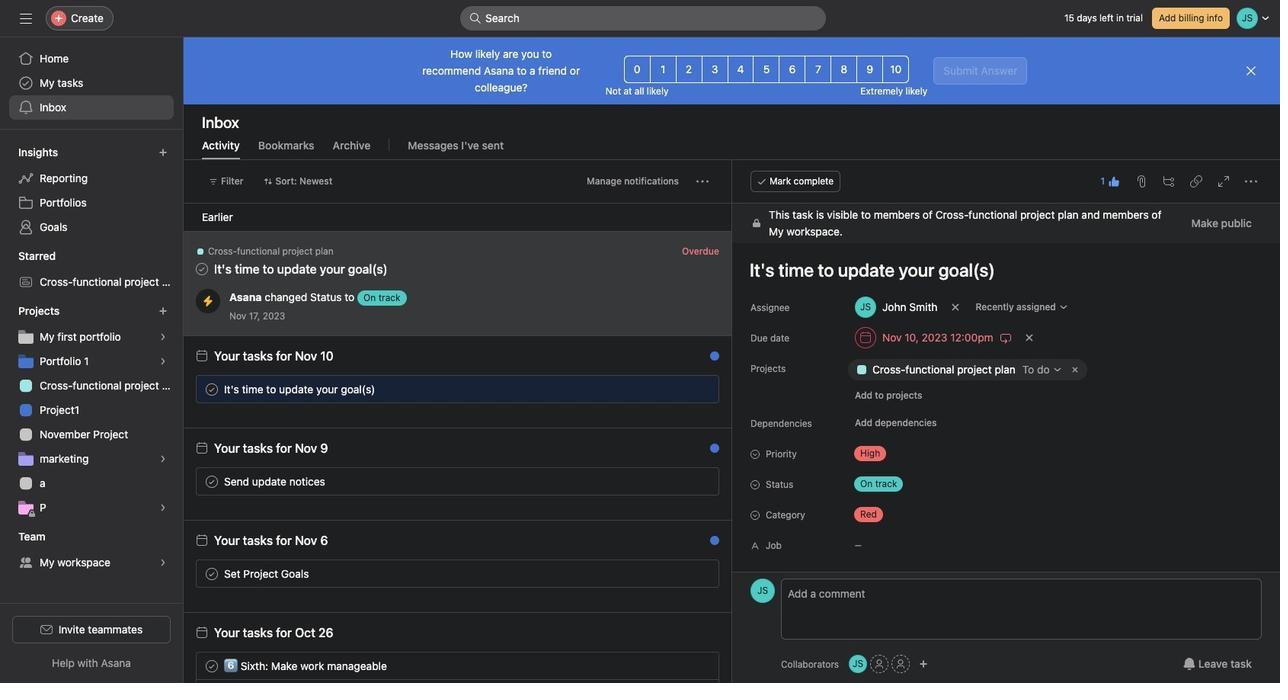 Task type: locate. For each thing, give the bounding box(es) containing it.
— text field
[[848, 531, 1262, 559]]

option group
[[624, 56, 910, 83]]

mark complete image down 'your tasks for nov 6, task' element
[[203, 564, 221, 583]]

None radio
[[624, 56, 651, 83], [650, 56, 677, 83], [676, 56, 703, 83], [728, 56, 754, 83], [754, 56, 780, 83], [779, 56, 806, 83], [857, 56, 884, 83], [883, 56, 910, 83], [624, 56, 651, 83], [650, 56, 677, 83], [676, 56, 703, 83], [728, 56, 754, 83], [754, 56, 780, 83], [779, 56, 806, 83], [857, 56, 884, 83], [883, 56, 910, 83]]

mark complete image down your tasks for nov 9, task 'element'
[[203, 472, 221, 491]]

list box
[[460, 6, 826, 30]]

more actions for this task image
[[1246, 175, 1258, 188]]

mark complete image down your tasks for oct 26, task element
[[203, 657, 221, 675]]

1 like. you liked this task image
[[672, 383, 684, 395]]

mark complete checkbox down your tasks for nov 10, task element
[[203, 380, 221, 398]]

1 vertical spatial archive notification image
[[703, 446, 715, 458]]

insights element
[[0, 139, 183, 242]]

mark complete checkbox down 'your tasks for nov 6, task' element
[[203, 564, 221, 583]]

remove image
[[1069, 364, 1081, 376]]

0 vertical spatial mark complete image
[[203, 380, 221, 398]]

your tasks for nov 6, task element
[[214, 534, 328, 547]]

0 vertical spatial archive notification image
[[703, 354, 715, 366]]

open user profile image
[[751, 579, 775, 603]]

Mark complete checkbox
[[203, 564, 221, 583], [203, 657, 221, 675]]

0 vertical spatial mark complete image
[[203, 472, 221, 491]]

projects element
[[0, 297, 183, 523]]

main content
[[733, 204, 1281, 683]]

2 vertical spatial archive notification image
[[703, 538, 715, 550]]

2 archive notification image from the top
[[703, 446, 715, 458]]

Task Name text field
[[740, 252, 1262, 287]]

2 mark complete image from the top
[[203, 657, 221, 675]]

mark complete image for 2nd mark complete checkbox from the bottom
[[203, 380, 221, 398]]

sort: newest image
[[263, 177, 273, 186]]

add or remove collaborators image
[[849, 655, 868, 673]]

hide sidebar image
[[20, 12, 32, 24]]

0 vertical spatial mark complete checkbox
[[203, 380, 221, 398]]

mark complete checkbox down your tasks for nov 9, task 'element'
[[203, 472, 221, 491]]

dismiss image
[[1246, 65, 1258, 77]]

1 vertical spatial mark complete checkbox
[[203, 657, 221, 675]]

archive notification image
[[703, 354, 715, 366], [703, 446, 715, 458], [703, 538, 715, 550]]

prominent image
[[470, 12, 482, 24]]

1 mark complete image from the top
[[203, 472, 221, 491]]

mark complete image down your tasks for nov 10, task element
[[203, 380, 221, 398]]

clear due date image
[[1025, 333, 1034, 342]]

0 vertical spatial mark complete checkbox
[[203, 564, 221, 583]]

None radio
[[702, 56, 728, 83], [805, 56, 832, 83], [831, 56, 858, 83], [702, 56, 728, 83], [805, 56, 832, 83], [831, 56, 858, 83]]

more actions image
[[697, 175, 709, 188]]

3 archive notification image from the top
[[703, 538, 715, 550]]

1 vertical spatial mark complete image
[[203, 657, 221, 675]]

Mark complete checkbox
[[203, 380, 221, 398], [203, 472, 221, 491]]

1 vertical spatial mark complete checkbox
[[203, 472, 221, 491]]

mark complete image
[[203, 380, 221, 398], [203, 657, 221, 675]]

1 mark complete image from the top
[[203, 380, 221, 398]]

2 mark complete image from the top
[[203, 564, 221, 583]]

archive notification image for 'your tasks for nov 6, task' element
[[703, 538, 715, 550]]

1 vertical spatial mark complete image
[[203, 564, 221, 583]]

mark complete image
[[203, 472, 221, 491], [203, 564, 221, 583]]

mark complete checkbox down your tasks for oct 26, task element
[[203, 657, 221, 675]]



Task type: vqa. For each thing, say whether or not it's contained in the screenshot.
2nd Mark complete option
yes



Task type: describe. For each thing, give the bounding box(es) containing it.
full screen image
[[1218, 175, 1230, 188]]

0 comments image
[[696, 383, 708, 395]]

1 archive notification image from the top
[[703, 354, 715, 366]]

1 mark complete checkbox from the top
[[203, 564, 221, 583]]

archive notification image for your tasks for nov 9, task 'element'
[[703, 446, 715, 458]]

your tasks for nov 10, task element
[[214, 349, 334, 363]]

your tasks for nov 9, task element
[[214, 441, 328, 455]]

2 mark complete checkbox from the top
[[203, 657, 221, 675]]

archive notification image
[[703, 249, 715, 261]]

1 mark complete checkbox from the top
[[203, 380, 221, 398]]

add subtask image
[[1163, 175, 1175, 188]]

copy task link image
[[1191, 175, 1203, 188]]

teams element
[[0, 523, 183, 578]]

attachments: add a file to this task, it's time to update your goal(s) image
[[1136, 175, 1148, 188]]

your tasks for oct 26, task element
[[214, 626, 334, 640]]

starred element
[[0, 242, 183, 297]]

global element
[[0, 37, 183, 129]]

1 like. you liked this task image
[[1108, 175, 1121, 188]]

mark complete image for second mark complete checkbox
[[203, 472, 221, 491]]

add or remove collaborators image
[[919, 659, 929, 669]]

mark complete image for 2nd mark complete option from the top of the page
[[203, 657, 221, 675]]

mark complete image for first mark complete option
[[203, 564, 221, 583]]

remove assignee image
[[951, 303, 960, 312]]

add to bookmarks image
[[678, 249, 691, 261]]

it's time to update your goal(s) dialog
[[733, 160, 1281, 683]]

2 mark complete checkbox from the top
[[203, 472, 221, 491]]



